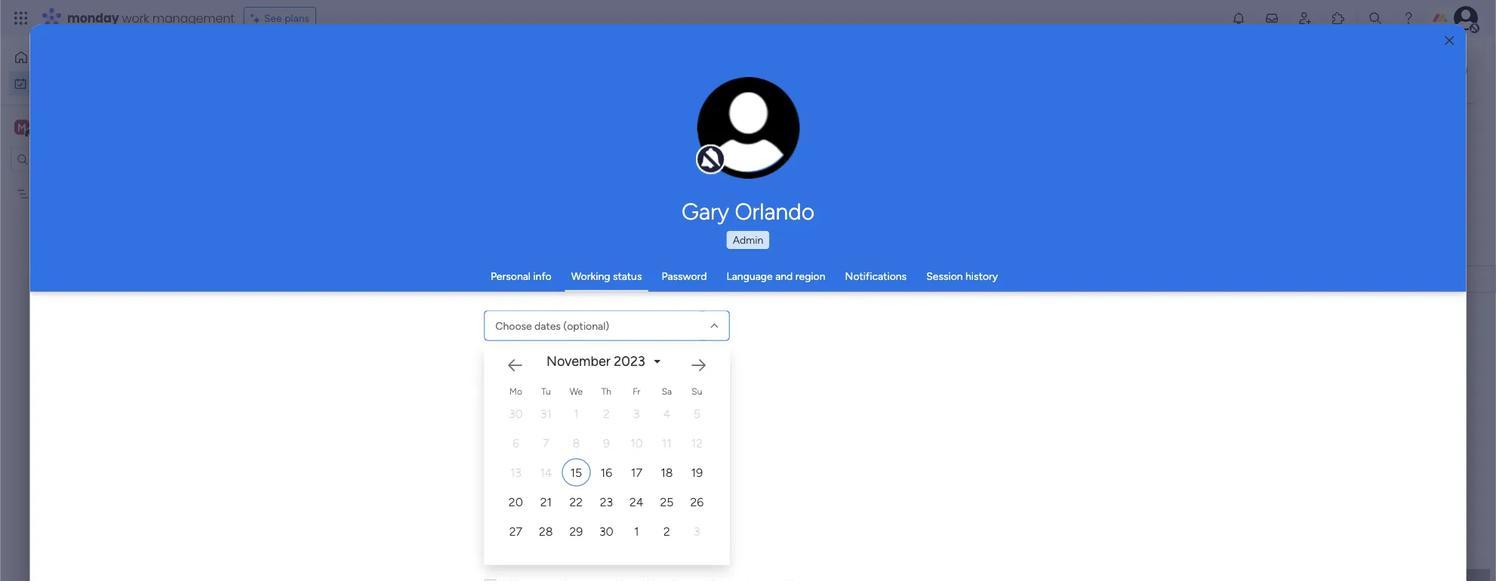 Task type: locate. For each thing, give the bounding box(es) containing it.
1 vertical spatial khvhg
[[806, 275, 834, 287]]

language
[[727, 270, 773, 283]]

november 2023
[[546, 353, 645, 370]]

khvhg right and
[[806, 275, 834, 287]]

25 button
[[652, 488, 681, 516]]

24 button
[[622, 488, 651, 516]]

mo
[[509, 386, 522, 397]]

workspace selection element
[[14, 118, 126, 138]]

15
[[570, 466, 582, 480]]

my work
[[33, 77, 73, 90]]

password link
[[662, 270, 707, 283]]

password
[[662, 270, 707, 283]]

gary orlando button
[[541, 198, 956, 225]]

17
[[631, 466, 642, 480]]

notifications
[[845, 270, 907, 283]]

work inside the my work button
[[50, 77, 73, 90]]

(optional)
[[563, 319, 609, 332]]

personal
[[491, 270, 531, 283]]

tu
[[541, 386, 551, 397]]

21 button
[[532, 488, 560, 516]]

change
[[717, 136, 751, 148]]

not
[[524, 279, 540, 292]]

1
[[634, 524, 639, 539]]

session
[[927, 270, 963, 283]]

status
[[613, 270, 642, 283]]

20
[[509, 495, 523, 509]]

gary orlando image
[[1454, 6, 1479, 30]]

0 horizontal spatial khvhg
[[35, 188, 64, 201]]

my work button
[[9, 71, 162, 96]]

27 button
[[501, 518, 530, 546]]

search everything image
[[1368, 11, 1383, 26]]

work right the monday
[[122, 9, 149, 26]]

work for monday
[[122, 9, 149, 26]]

session history link
[[927, 270, 998, 283]]

help image
[[1402, 11, 1417, 26]]

0 horizontal spatial work
[[50, 77, 73, 90]]

option
[[0, 180, 193, 184]]

profile
[[753, 136, 781, 148]]

22 button
[[562, 488, 591, 516]]

29 button
[[562, 518, 591, 546]]

21
[[540, 495, 552, 509]]

orlando
[[735, 198, 815, 225]]

th
[[601, 386, 611, 397]]

invite members image
[[1298, 11, 1313, 26]]

this month
[[982, 275, 1031, 287]]

khvhg
[[35, 188, 64, 201], [806, 275, 834, 287]]

30 button
[[592, 518, 621, 546]]

2023
[[614, 353, 645, 370]]

15 button
[[562, 459, 591, 487]]

apps image
[[1331, 11, 1346, 26]]

Filter dashboard by text search field
[[223, 121, 360, 145]]

0 vertical spatial khvhg
[[35, 188, 64, 201]]

1 horizontal spatial khvhg
[[806, 275, 834, 287]]

khvhg inside khvhg link
[[806, 275, 834, 287]]

preview image
[[582, 280, 595, 293]]

language and region link
[[727, 270, 826, 283]]

main workspace
[[35, 120, 124, 134]]

1 horizontal spatial work
[[122, 9, 149, 26]]

working
[[571, 270, 611, 283]]

change profile picture
[[717, 136, 781, 161]]

choose dates (optional)
[[495, 319, 609, 332]]

khvhg inside khvhg "list box"
[[35, 188, 64, 201]]

22
[[570, 495, 583, 509]]

november
[[546, 353, 611, 370]]

november 2023 region
[[484, 335, 1186, 565]]

picture
[[733, 149, 764, 161]]

my
[[33, 77, 48, 90]]

work right "my"
[[50, 77, 73, 90]]

sa
[[662, 386, 672, 397]]

Search in workspace field
[[32, 151, 126, 168]]

and
[[776, 270, 793, 283]]

1 vertical spatial work
[[50, 77, 73, 90]]

khvhg down search in workspace field
[[35, 188, 64, 201]]

20 button
[[501, 488, 530, 516]]

gary orlando
[[682, 198, 815, 225]]

0 vertical spatial work
[[122, 9, 149, 26]]

home button
[[9, 45, 162, 69]]

close image
[[1446, 35, 1455, 46]]

this
[[982, 275, 1000, 287]]

history
[[966, 270, 998, 283]]

m
[[17, 121, 26, 134]]

see
[[264, 12, 282, 25]]

language and region
[[727, 270, 826, 283]]

work
[[122, 9, 149, 26], [50, 77, 73, 90]]

plans
[[285, 12, 310, 25]]



Task type: describe. For each thing, give the bounding box(es) containing it.
see plans
[[264, 12, 310, 25]]

29
[[569, 524, 583, 539]]

18 button
[[652, 459, 681, 487]]

personal info
[[491, 270, 552, 283]]

monday work management
[[67, 9, 235, 26]]

2 button
[[652, 518, 681, 546]]

region
[[796, 270, 826, 283]]

23
[[600, 495, 613, 509]]

su
[[692, 386, 702, 397]]

23 button
[[592, 488, 621, 516]]

we
[[570, 386, 583, 397]]

16 button
[[592, 459, 621, 487]]

working status link
[[571, 270, 642, 283]]

26
[[690, 495, 704, 509]]

khvhg link
[[804, 267, 943, 294]]

24
[[630, 495, 644, 509]]

disturb
[[543, 279, 576, 292]]

28 button
[[532, 518, 560, 546]]

1 button
[[622, 518, 651, 546]]

home
[[35, 51, 64, 64]]

info
[[533, 270, 552, 283]]

19
[[691, 466, 703, 480]]

change profile picture button
[[697, 77, 800, 180]]

gary
[[682, 198, 729, 225]]

month
[[1003, 275, 1031, 287]]

do
[[508, 279, 522, 292]]

27
[[509, 524, 522, 539]]

management
[[152, 9, 235, 26]]

notifications image
[[1232, 11, 1247, 26]]

workspace
[[64, 120, 124, 134]]

30
[[599, 524, 614, 539]]

admin
[[733, 234, 764, 247]]

inbox image
[[1265, 11, 1280, 26]]

workspace image
[[14, 119, 29, 136]]

28
[[539, 524, 553, 539]]

17 button
[[622, 459, 651, 487]]

monday
[[67, 9, 119, 26]]

session history
[[927, 270, 998, 283]]

work for my
[[50, 77, 73, 90]]

caret down image
[[654, 356, 660, 367]]

khvhg list box
[[0, 178, 193, 411]]

19 button
[[683, 459, 711, 487]]

dates
[[534, 319, 561, 332]]

16
[[601, 466, 612, 480]]

personal info link
[[491, 270, 552, 283]]

18
[[661, 466, 673, 480]]

notifications link
[[845, 270, 907, 283]]

2
[[663, 524, 670, 539]]

fr
[[633, 386, 640, 397]]

see plans button
[[244, 7, 317, 29]]

main
[[35, 120, 61, 134]]

25
[[660, 495, 674, 509]]

choose
[[495, 319, 532, 332]]

do not disturb
[[508, 279, 576, 292]]

26 button
[[683, 488, 711, 516]]

select product image
[[14, 11, 29, 26]]

working status
[[571, 270, 642, 283]]



Task type: vqa. For each thing, say whether or not it's contained in the screenshot.
This
yes



